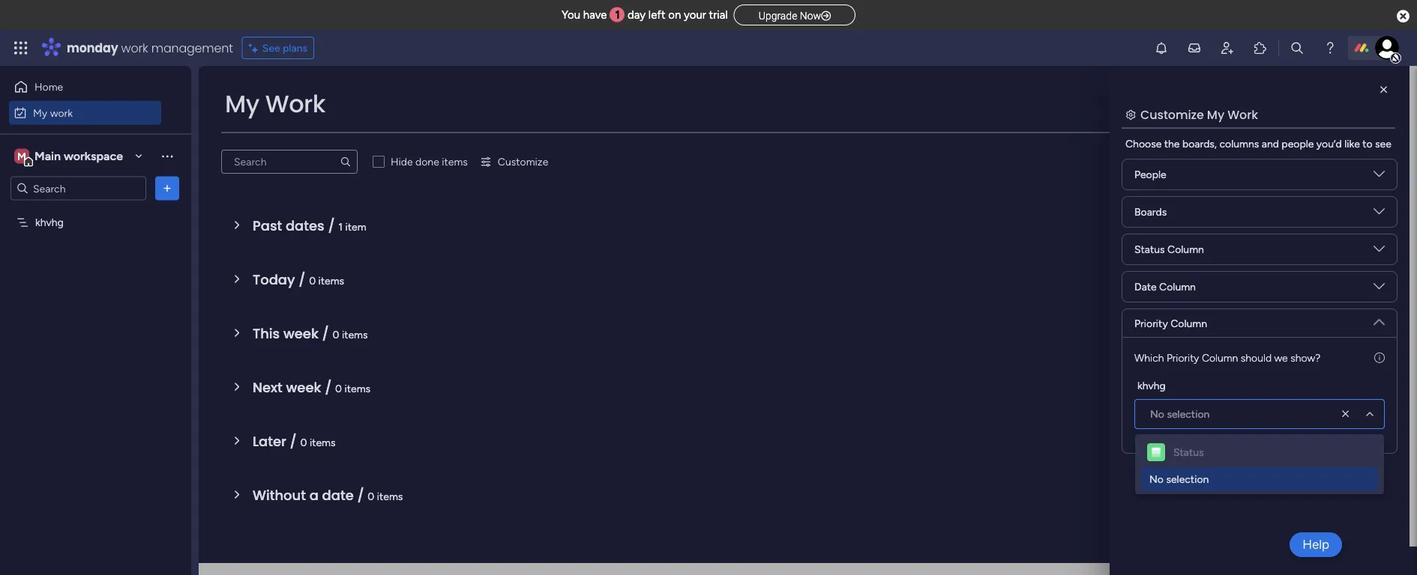 Task type: locate. For each thing, give the bounding box(es) containing it.
main content
[[199, 66, 1410, 576]]

dapulse dropdown down arrow image for priority column
[[1374, 311, 1385, 328]]

v2 info image
[[1375, 350, 1385, 366]]

workspace image
[[14, 148, 29, 165]]

no
[[1150, 408, 1165, 421], [1150, 474, 1164, 486]]

0 vertical spatial work
[[121, 39, 148, 56]]

my
[[225, 87, 259, 121], [1207, 106, 1225, 123], [33, 106, 47, 119]]

items right date
[[377, 490, 403, 503]]

people
[[1282, 138, 1314, 150]]

date
[[1135, 281, 1157, 294]]

selection
[[1167, 408, 1210, 421], [1166, 474, 1209, 486]]

1 left item
[[338, 220, 343, 233]]

0 horizontal spatial my
[[33, 106, 47, 119]]

1 vertical spatial week
[[286, 378, 321, 397]]

my down see plans button
[[225, 87, 259, 121]]

1 vertical spatial customize
[[498, 156, 548, 168]]

1 vertical spatial status
[[1174, 447, 1204, 459]]

dapulse dropdown down arrow image
[[1374, 169, 1385, 186], [1374, 244, 1385, 261], [1374, 281, 1385, 298], [1374, 311, 1385, 328]]

column up date column
[[1168, 243, 1204, 256]]

work down home
[[50, 106, 73, 119]]

dapulse close image
[[1397, 9, 1410, 24]]

priority
[[1135, 317, 1168, 330], [1167, 352, 1199, 364]]

customize
[[1141, 106, 1204, 123], [498, 156, 548, 168]]

0 vertical spatial selection
[[1167, 408, 1210, 421]]

0 inside next week / 0 items
[[335, 382, 342, 395]]

later / 0 items
[[253, 432, 336, 451]]

column right date
[[1159, 281, 1196, 294]]

0 vertical spatial no
[[1150, 408, 1165, 421]]

which
[[1135, 352, 1164, 364]]

my work button
[[9, 101, 161, 125]]

1 horizontal spatial khvhg
[[1138, 379, 1166, 392]]

1 vertical spatial priority
[[1167, 352, 1199, 364]]

a
[[309, 486, 319, 505]]

items inside the without a date / 0 items
[[377, 490, 403, 503]]

1 vertical spatial work
[[50, 106, 73, 119]]

status inside main content
[[1135, 243, 1165, 256]]

0 right later
[[300, 436, 307, 449]]

0 vertical spatial customize
[[1141, 106, 1204, 123]]

1 horizontal spatial status
[[1174, 447, 1204, 459]]

work right monday
[[121, 39, 148, 56]]

customize button
[[474, 150, 554, 174]]

1 vertical spatial khvhg
[[1138, 379, 1166, 392]]

to
[[1363, 138, 1373, 150]]

1 horizontal spatial customize
[[1141, 106, 1204, 123]]

without
[[253, 486, 306, 505]]

priority right which
[[1167, 352, 1199, 364]]

selection inside khvhg group
[[1167, 408, 1210, 421]]

my inside button
[[33, 106, 47, 119]]

home button
[[9, 75, 161, 99]]

1 horizontal spatial 1
[[615, 8, 620, 22]]

m
[[17, 150, 26, 163]]

items inside today / 0 items
[[318, 274, 344, 287]]

items down "this week / 0 items"
[[345, 382, 371, 395]]

workspace options image
[[160, 149, 175, 164]]

column for date column
[[1159, 281, 1196, 294]]

gary orlando image
[[1375, 36, 1399, 60]]

past dates / 1 item
[[253, 216, 366, 235]]

items
[[442, 156, 468, 168], [318, 274, 344, 287], [342, 328, 368, 341], [345, 382, 371, 395], [310, 436, 336, 449], [377, 490, 403, 503]]

help button
[[1290, 533, 1342, 558]]

hide
[[391, 156, 413, 168]]

management
[[151, 39, 233, 56]]

/ down "this week / 0 items"
[[325, 378, 332, 397]]

search everything image
[[1290, 40, 1305, 55]]

2 dapulse dropdown down arrow image from the top
[[1374, 244, 1385, 261]]

0 inside the without a date / 0 items
[[368, 490, 374, 503]]

work
[[121, 39, 148, 56], [50, 106, 73, 119]]

0 horizontal spatial khvhg
[[35, 216, 64, 229]]

work up columns
[[1228, 106, 1258, 123]]

options image
[[160, 181, 175, 196]]

work
[[265, 87, 326, 121], [1228, 106, 1258, 123]]

date
[[322, 486, 354, 505]]

1 left "day"
[[615, 8, 620, 22]]

2 horizontal spatial my
[[1207, 106, 1225, 123]]

items inside later / 0 items
[[310, 436, 336, 449]]

no selection inside khvhg group
[[1150, 408, 1210, 421]]

0 horizontal spatial status
[[1135, 243, 1165, 256]]

workspace selection element
[[14, 147, 125, 167]]

my work
[[33, 106, 73, 119]]

week for next
[[286, 378, 321, 397]]

3 dapulse dropdown down arrow image from the top
[[1374, 281, 1385, 298]]

4 dapulse dropdown down arrow image from the top
[[1374, 311, 1385, 328]]

option
[[0, 209, 191, 212]]

column
[[1168, 243, 1204, 256], [1159, 281, 1196, 294], [1171, 317, 1207, 330], [1202, 352, 1238, 364]]

show?
[[1291, 352, 1321, 364]]

1 horizontal spatial my
[[225, 87, 259, 121]]

upgrade
[[759, 9, 797, 22]]

1 vertical spatial selection
[[1166, 474, 1209, 486]]

0 vertical spatial no selection
[[1150, 408, 1210, 421]]

None search field
[[221, 150, 358, 174]]

0 horizontal spatial work
[[265, 87, 326, 121]]

select product image
[[13, 40, 28, 55]]

1 horizontal spatial work
[[1228, 106, 1258, 123]]

priority up which
[[1135, 317, 1168, 330]]

people
[[1135, 168, 1167, 181]]

khvhg inside list box
[[35, 216, 64, 229]]

column down date column
[[1171, 317, 1207, 330]]

0 vertical spatial status
[[1135, 243, 1165, 256]]

0 right date
[[368, 490, 374, 503]]

0 down "this week / 0 items"
[[335, 382, 342, 395]]

no inside khvhg group
[[1150, 408, 1165, 421]]

my down home
[[33, 106, 47, 119]]

0 vertical spatial 1
[[615, 8, 620, 22]]

this week / 0 items
[[253, 324, 368, 343]]

khvhg down search in workspace field
[[35, 216, 64, 229]]

this
[[253, 324, 280, 343]]

date column
[[1135, 281, 1196, 294]]

0 right "today"
[[309, 274, 316, 287]]

now
[[800, 9, 821, 22]]

no selection
[[1150, 408, 1210, 421], [1150, 474, 1209, 486]]

khvhg inside group
[[1138, 379, 1166, 392]]

khvhg group
[[1135, 378, 1385, 430]]

customize inside button
[[498, 156, 548, 168]]

priority column
[[1135, 317, 1207, 330]]

0 vertical spatial khvhg
[[35, 216, 64, 229]]

items inside "this week / 0 items"
[[342, 328, 368, 341]]

see plans
[[262, 42, 308, 54]]

week for this
[[283, 324, 319, 343]]

khvhg down which
[[1138, 379, 1166, 392]]

the
[[1164, 138, 1180, 150]]

0 vertical spatial week
[[283, 324, 319, 343]]

1 vertical spatial 1
[[338, 220, 343, 233]]

1
[[615, 8, 620, 22], [338, 220, 343, 233]]

0 horizontal spatial work
[[50, 106, 73, 119]]

/ right later
[[290, 432, 297, 451]]

work for my
[[50, 106, 73, 119]]

my up boards,
[[1207, 106, 1225, 123]]

work down plans
[[265, 87, 326, 121]]

0 up next week / 0 items
[[333, 328, 339, 341]]

notifications image
[[1154, 40, 1169, 55]]

work inside button
[[50, 106, 73, 119]]

help
[[1303, 538, 1330, 553]]

khvhg
[[35, 216, 64, 229], [1138, 379, 1166, 392]]

week right next
[[286, 378, 321, 397]]

have
[[583, 8, 607, 22]]

0 horizontal spatial 1
[[338, 220, 343, 233]]

status
[[1135, 243, 1165, 256], [1174, 447, 1204, 459]]

0 horizontal spatial customize
[[498, 156, 548, 168]]

items right later
[[310, 436, 336, 449]]

1 horizontal spatial work
[[121, 39, 148, 56]]

customize for customize my work
[[1141, 106, 1204, 123]]

and
[[1262, 138, 1279, 150]]

1 dapulse dropdown down arrow image from the top
[[1374, 169, 1385, 186]]

items up next week / 0 items
[[342, 328, 368, 341]]

week right this
[[283, 324, 319, 343]]

week
[[283, 324, 319, 343], [286, 378, 321, 397]]

today
[[253, 270, 295, 289]]

main
[[34, 149, 61, 163]]

/
[[328, 216, 335, 235], [299, 270, 306, 289], [322, 324, 329, 343], [325, 378, 332, 397], [290, 432, 297, 451], [357, 486, 364, 505]]

items up "this week / 0 items"
[[318, 274, 344, 287]]

like
[[1345, 138, 1360, 150]]

0
[[309, 274, 316, 287], [333, 328, 339, 341], [335, 382, 342, 395], [300, 436, 307, 449], [368, 490, 374, 503]]



Task type: vqa. For each thing, say whether or not it's contained in the screenshot.


Task type: describe. For each thing, give the bounding box(es) containing it.
none search field inside main content
[[221, 150, 358, 174]]

boards
[[1135, 206, 1167, 219]]

work inside main content
[[1228, 106, 1258, 123]]

day
[[628, 8, 646, 22]]

status for status column
[[1135, 243, 1165, 256]]

help image
[[1323, 40, 1338, 55]]

you have 1 day left on your trial
[[562, 8, 728, 22]]

items inside next week / 0 items
[[345, 382, 371, 395]]

choose the boards, columns and people you'd like to see
[[1126, 138, 1392, 150]]

you
[[562, 8, 581, 22]]

on
[[668, 8, 681, 22]]

should
[[1241, 352, 1272, 364]]

item
[[345, 220, 366, 233]]

search image
[[340, 156, 352, 168]]

your
[[684, 8, 706, 22]]

1 inside past dates / 1 item
[[338, 220, 343, 233]]

my for my work
[[225, 87, 259, 121]]

0 inside "this week / 0 items"
[[333, 328, 339, 341]]

1 vertical spatial no selection
[[1150, 474, 1209, 486]]

main workspace
[[34, 149, 123, 163]]

dapulse dropdown down arrow image for people
[[1374, 169, 1385, 186]]

trial
[[709, 8, 728, 22]]

which priority column should we show?
[[1135, 352, 1321, 364]]

see plans button
[[242, 37, 314, 59]]

done
[[415, 156, 439, 168]]

hide done items
[[391, 156, 468, 168]]

0 vertical spatial priority
[[1135, 317, 1168, 330]]

/ right "today"
[[299, 270, 306, 289]]

plans
[[283, 42, 308, 54]]

upgrade now
[[759, 9, 821, 22]]

column left 'should'
[[1202, 352, 1238, 364]]

items right done
[[442, 156, 468, 168]]

dates
[[286, 216, 324, 235]]

choose
[[1126, 138, 1162, 150]]

status for status
[[1174, 447, 1204, 459]]

see
[[1375, 138, 1392, 150]]

later
[[253, 432, 286, 451]]

customize my work
[[1141, 106, 1258, 123]]

we
[[1274, 352, 1288, 364]]

my for my work
[[33, 106, 47, 119]]

customize for customize
[[498, 156, 548, 168]]

my work
[[225, 87, 326, 121]]

next
[[253, 378, 283, 397]]

inbox image
[[1187, 40, 1202, 55]]

work for monday
[[121, 39, 148, 56]]

workspace
[[64, 149, 123, 163]]

my inside main content
[[1207, 106, 1225, 123]]

Filter dashboard by text search field
[[221, 150, 358, 174]]

khvhg list box
[[0, 207, 191, 438]]

column for status column
[[1168, 243, 1204, 256]]

dapulse dropdown down arrow image for date column
[[1374, 281, 1385, 298]]

/ right date
[[357, 486, 364, 505]]

dapulse dropdown down arrow image for status column
[[1374, 244, 1385, 261]]

home
[[34, 81, 63, 93]]

apps image
[[1253, 40, 1268, 55]]

next week / 0 items
[[253, 378, 371, 397]]

see
[[262, 42, 280, 54]]

past
[[253, 216, 282, 235]]

khvhg heading
[[1138, 378, 1166, 394]]

Search in workspace field
[[31, 180, 125, 197]]

0 inside later / 0 items
[[300, 436, 307, 449]]

/ left item
[[328, 216, 335, 235]]

without a date / 0 items
[[253, 486, 403, 505]]

status column
[[1135, 243, 1204, 256]]

dapulse rightstroke image
[[821, 10, 831, 21]]

column for priority column
[[1171, 317, 1207, 330]]

main content containing past dates /
[[199, 66, 1410, 576]]

columns
[[1220, 138, 1259, 150]]

monday
[[67, 39, 118, 56]]

boards,
[[1183, 138, 1217, 150]]

left
[[649, 8, 666, 22]]

0 inside today / 0 items
[[309, 274, 316, 287]]

you'd
[[1317, 138, 1342, 150]]

dapulse dropdown down arrow image
[[1374, 206, 1385, 223]]

1 vertical spatial no
[[1150, 474, 1164, 486]]

monday work management
[[67, 39, 233, 56]]

/ up next week / 0 items
[[322, 324, 329, 343]]

upgrade now link
[[734, 4, 856, 25]]

today / 0 items
[[253, 270, 344, 289]]

invite members image
[[1220, 40, 1235, 55]]



